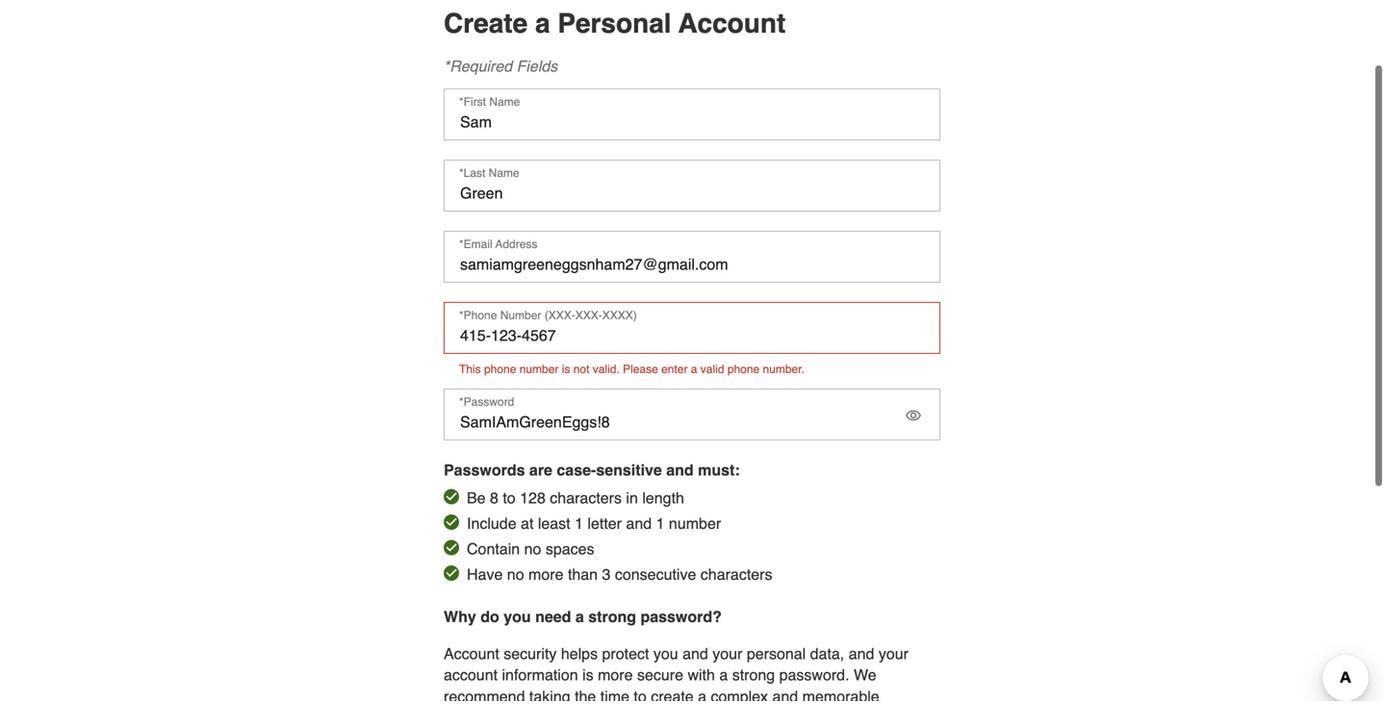 Task type: locate. For each thing, give the bounding box(es) containing it.
1 vertical spatial to
[[634, 688, 647, 702]]

*phone
[[459, 309, 497, 322]]

letter
[[588, 515, 622, 533]]

and up length
[[666, 462, 694, 479]]

name
[[489, 95, 520, 109], [489, 167, 520, 180]]

include
[[467, 515, 517, 533]]

to
[[503, 489, 516, 507], [634, 688, 647, 702]]

why
[[444, 608, 476, 626]]

at
[[521, 515, 534, 533]]

more down contain no spaces
[[528, 566, 564, 584]]

1 vertical spatial characters
[[701, 566, 772, 584]]

more
[[528, 566, 564, 584], [598, 667, 633, 685]]

1 vertical spatial strong
[[732, 667, 775, 685]]

0 horizontal spatial you
[[504, 608, 531, 626]]

do
[[481, 608, 499, 626]]

1 horizontal spatial you
[[653, 645, 678, 663]]

a right 'with'
[[719, 667, 728, 685]]

recommend
[[444, 688, 525, 702]]

a
[[535, 8, 550, 39], [691, 363, 697, 376], [576, 608, 584, 626], [719, 667, 728, 685], [698, 688, 707, 702]]

1 vertical spatial is
[[582, 667, 594, 685]]

0 horizontal spatial to
[[503, 489, 516, 507]]

create
[[444, 8, 528, 39]]

account inside account security helps protect you and your personal data, and your account information is more secure with a strong password. we recommend taking the time to create a complex and memorab
[[444, 645, 499, 663]]

is up the
[[582, 667, 594, 685]]

to right time on the left bottom of page
[[634, 688, 647, 702]]

*First Name text field
[[444, 89, 940, 141]]

1 horizontal spatial phone
[[728, 363, 760, 376]]

no down at
[[524, 540, 541, 558]]

characters up password? at the bottom
[[701, 566, 772, 584]]

8
[[490, 489, 499, 507]]

0 horizontal spatial phone
[[484, 363, 516, 376]]

no
[[524, 540, 541, 558], [507, 566, 524, 584]]

strong up protect
[[588, 608, 636, 626]]

a up fields
[[535, 8, 550, 39]]

1 horizontal spatial number
[[669, 515, 721, 533]]

0 vertical spatial number
[[520, 363, 559, 376]]

0 vertical spatial to
[[503, 489, 516, 507]]

more inside account security helps protect you and your personal data, and your account information is more secure with a strong password. we recommend taking the time to create a complex and memorab
[[598, 667, 633, 685]]

*required fields
[[444, 57, 558, 75]]

0 horizontal spatial your
[[713, 645, 743, 663]]

0 horizontal spatial account
[[444, 645, 499, 663]]

1 horizontal spatial your
[[879, 645, 909, 663]]

is
[[562, 363, 570, 376], [582, 667, 594, 685]]

strong up complex
[[732, 667, 775, 685]]

you inside account security helps protect you and your personal data, and your account information is more secure with a strong password. we recommend taking the time to create a complex and memorab
[[653, 645, 678, 663]]

contain
[[467, 540, 520, 558]]

name right *first
[[489, 95, 520, 109]]

128
[[520, 489, 546, 507]]

number down length
[[669, 515, 721, 533]]

hide password image
[[906, 408, 921, 424]]

0 vertical spatial is
[[562, 363, 570, 376]]

a right need
[[576, 608, 584, 626]]

are
[[529, 462, 552, 479]]

account
[[444, 667, 498, 685]]

1 horizontal spatial account
[[678, 8, 786, 39]]

number
[[500, 309, 541, 322]]

account
[[678, 8, 786, 39], [444, 645, 499, 663]]

phone right this
[[484, 363, 516, 376]]

1 horizontal spatial strong
[[732, 667, 775, 685]]

0 horizontal spatial is
[[562, 363, 570, 376]]

name right *last
[[489, 167, 520, 180]]

1 down length
[[656, 515, 665, 533]]

1 horizontal spatial 1
[[656, 515, 665, 533]]

2 1 from the left
[[656, 515, 665, 533]]

*last name
[[459, 167, 520, 180]]

taking
[[529, 688, 570, 702]]

0 vertical spatial account
[[678, 8, 786, 39]]

your up 'with'
[[713, 645, 743, 663]]

please
[[623, 363, 658, 376]]

0 horizontal spatial 1
[[575, 515, 583, 533]]

0 horizontal spatial strong
[[588, 608, 636, 626]]

phone
[[484, 363, 516, 376], [728, 363, 760, 376]]

0 horizontal spatial number
[[520, 363, 559, 376]]

0 vertical spatial more
[[528, 566, 564, 584]]

1 right least
[[575, 515, 583, 533]]

more up time on the left bottom of page
[[598, 667, 633, 685]]

1 horizontal spatial more
[[598, 667, 633, 685]]

helps
[[561, 645, 598, 663]]

your right data,
[[879, 645, 909, 663]]

security
[[504, 645, 557, 663]]

password.
[[779, 667, 850, 685]]

a down 'with'
[[698, 688, 707, 702]]

number left 'not'
[[520, 363, 559, 376]]

1 horizontal spatial characters
[[701, 566, 772, 584]]

you right "do"
[[504, 608, 531, 626]]

account security helps protect you and your personal data, and your account information is more secure with a strong password. we recommend taking the time to create a complex and memorab
[[444, 645, 909, 702]]

and up we
[[849, 645, 874, 663]]

with
[[688, 667, 715, 685]]

create
[[651, 688, 694, 702]]

1 1 from the left
[[575, 515, 583, 533]]

1 horizontal spatial to
[[634, 688, 647, 702]]

1
[[575, 515, 583, 533], [656, 515, 665, 533]]

phone right valid
[[728, 363, 760, 376]]

1 vertical spatial you
[[653, 645, 678, 663]]

no down contain no spaces
[[507, 566, 524, 584]]

xxxx)
[[602, 309, 637, 322]]

you
[[504, 608, 531, 626], [653, 645, 678, 663]]

name for *last name
[[489, 167, 520, 180]]

0 vertical spatial no
[[524, 540, 541, 558]]

to right "8"
[[503, 489, 516, 507]]

information
[[502, 667, 578, 685]]

strong
[[588, 608, 636, 626], [732, 667, 775, 685]]

and down 'password.'
[[772, 688, 798, 702]]

0 vertical spatial name
[[489, 95, 520, 109]]

and up 'with'
[[683, 645, 708, 663]]

the
[[575, 688, 596, 702]]

0 vertical spatial characters
[[550, 489, 622, 507]]

1 vertical spatial no
[[507, 566, 524, 584]]

1 vertical spatial account
[[444, 645, 499, 663]]

you up the secure
[[653, 645, 678, 663]]

0 vertical spatial you
[[504, 608, 531, 626]]

1 vertical spatial more
[[598, 667, 633, 685]]

your
[[713, 645, 743, 663], [879, 645, 909, 663]]

1 horizontal spatial is
[[582, 667, 594, 685]]

is left 'not'
[[562, 363, 570, 376]]

consecutive
[[615, 566, 696, 584]]

and
[[666, 462, 694, 479], [626, 515, 652, 533], [683, 645, 708, 663], [849, 645, 874, 663], [772, 688, 798, 702]]

no for have
[[507, 566, 524, 584]]

1 vertical spatial name
[[489, 167, 520, 180]]

least
[[538, 515, 570, 533]]

characters
[[550, 489, 622, 507], [701, 566, 772, 584]]

need
[[535, 608, 571, 626]]

characters up include at least 1 letter and 1 number
[[550, 489, 622, 507]]

0 horizontal spatial more
[[528, 566, 564, 584]]

number
[[520, 363, 559, 376], [669, 515, 721, 533]]

create a personal account
[[444, 8, 786, 39]]



Task type: describe. For each thing, give the bounding box(es) containing it.
a left valid
[[691, 363, 697, 376]]

2 phone from the left
[[728, 363, 760, 376]]

*first name
[[459, 95, 520, 109]]

length
[[642, 489, 684, 507]]

not
[[573, 363, 589, 376]]

*Last Name text field
[[444, 160, 940, 212]]

sensitive
[[596, 462, 662, 479]]

1 vertical spatial number
[[669, 515, 721, 533]]

passwords are case-sensitive and must:
[[444, 462, 740, 479]]

in
[[626, 489, 638, 507]]

1 phone from the left
[[484, 363, 516, 376]]

*Password text field
[[444, 389, 940, 441]]

enter
[[661, 363, 688, 376]]

*required
[[444, 57, 512, 75]]

protect
[[602, 645, 649, 663]]

be 8 to 128 characters in length
[[467, 489, 684, 507]]

why do you need a strong password?
[[444, 608, 722, 626]]

have
[[467, 566, 503, 584]]

complex
[[711, 688, 768, 702]]

passwords
[[444, 462, 525, 479]]

case-
[[557, 462, 596, 479]]

valid
[[701, 363, 724, 376]]

contain no spaces
[[467, 540, 594, 558]]

*first
[[459, 95, 486, 109]]

no for contain
[[524, 540, 541, 558]]

*Phone Number (XXX-XXX-XXXX) text field
[[444, 302, 940, 354]]

be
[[467, 489, 486, 507]]

address
[[495, 238, 537, 251]]

1 your from the left
[[713, 645, 743, 663]]

to inside account security helps protect you and your personal data, and your account information is more secure with a strong password. we recommend taking the time to create a complex and memorab
[[634, 688, 647, 702]]

password?
[[641, 608, 722, 626]]

*last
[[459, 167, 485, 180]]

name for *first name
[[489, 95, 520, 109]]

0 horizontal spatial characters
[[550, 489, 622, 507]]

valid.
[[593, 363, 620, 376]]

strong inside account security helps protect you and your personal data, and your account information is more secure with a strong password. we recommend taking the time to create a complex and memorab
[[732, 667, 775, 685]]

xxx-
[[575, 309, 602, 322]]

have no more than 3 consecutive characters
[[467, 566, 772, 584]]

3
[[602, 566, 611, 584]]

time
[[600, 688, 630, 702]]

and down the in
[[626, 515, 652, 533]]

*Email Address text field
[[444, 231, 940, 283]]

0 vertical spatial strong
[[588, 608, 636, 626]]

we
[[854, 667, 877, 685]]

*password
[[459, 396, 514, 409]]

this
[[459, 363, 481, 376]]

fields
[[517, 57, 558, 75]]

include at least 1 letter and 1 number
[[467, 515, 721, 533]]

spaces
[[546, 540, 594, 558]]

*email
[[459, 238, 493, 251]]

than
[[568, 566, 598, 584]]

personal
[[558, 8, 671, 39]]

must:
[[698, 462, 740, 479]]

data,
[[810, 645, 844, 663]]

(xxx-
[[545, 309, 575, 322]]

*phone number (xxx-xxx-xxxx)
[[459, 309, 637, 322]]

secure
[[637, 667, 683, 685]]

*email address
[[459, 238, 537, 251]]

personal
[[747, 645, 806, 663]]

number.
[[763, 363, 805, 376]]

is inside account security helps protect you and your personal data, and your account information is more secure with a strong password. we recommend taking the time to create a complex and memorab
[[582, 667, 594, 685]]

2 your from the left
[[879, 645, 909, 663]]

this phone number is not valid. please enter a valid phone number.
[[459, 363, 805, 376]]



Task type: vqa. For each thing, say whether or not it's contained in the screenshot.
Strong to the right
yes



